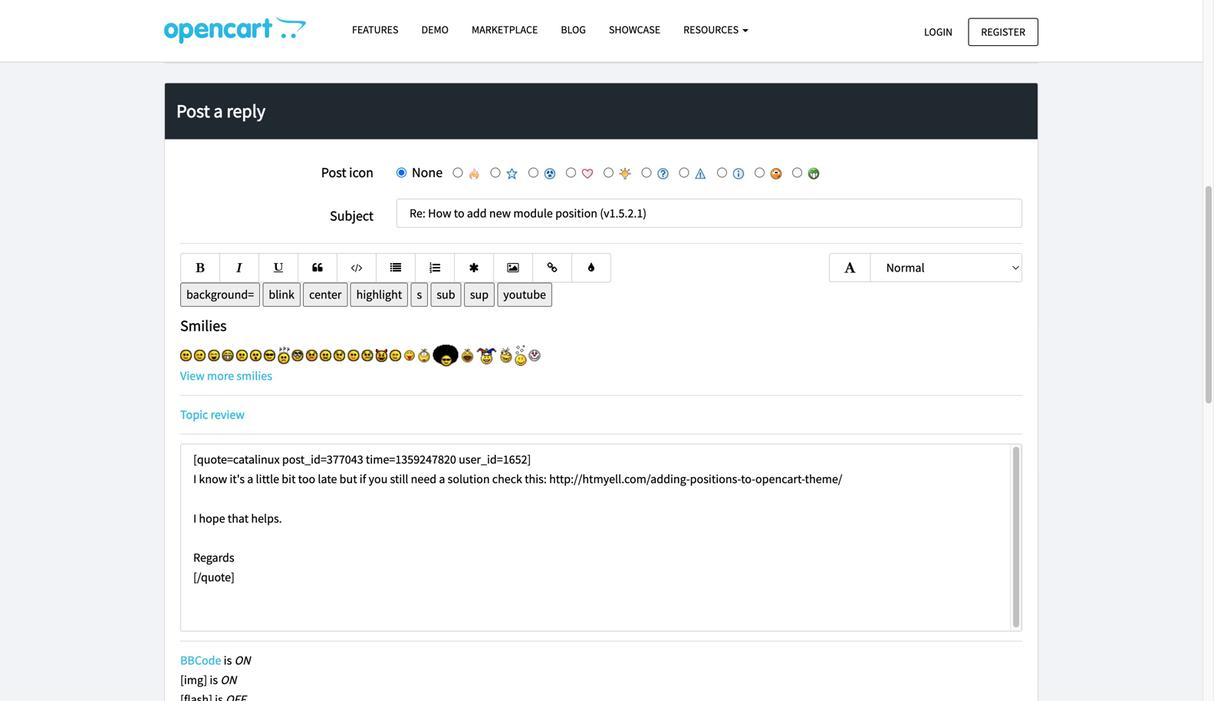 Task type: vqa. For each thing, say whether or not it's contained in the screenshot.
WaxedPerfection
no



Task type: locate. For each thing, give the bounding box(es) containing it.
post icon
[[321, 164, 374, 181]]

more
[[207, 368, 234, 383]]

None radio
[[604, 168, 614, 177], [642, 168, 651, 177], [755, 168, 765, 177], [792, 168, 802, 177], [604, 168, 614, 177], [642, 168, 651, 177], [755, 168, 765, 177], [792, 168, 802, 177]]

on right bbcode link
[[234, 653, 250, 668]]

>:d image
[[376, 349, 387, 362]]

new
[[279, 15, 320, 44]]

topic review
[[180, 407, 245, 422]]

[quote=catalinux post_id=377043 time=1359247820 user_id=1652] I know it's a little bit too late but if you still need a solution check this: http://htmyell.com/adding-positions-to-opencart-theme/  I hope that helps.  Regards [/quote] text field
[[180, 444, 1022, 632]]

(v1.5.2.1)
[[487, 15, 574, 44]]

bbcode is on [img] is on
[[180, 653, 250, 688]]

background=
[[186, 287, 254, 302]]

8) image
[[264, 350, 276, 361]]

bbcode link
[[180, 653, 221, 668]]

0 vertical spatial is
[[224, 653, 232, 668]]

is right [img]
[[210, 672, 218, 688]]

code display: [code]code[/code] image
[[350, 262, 364, 273]]

blog
[[561, 23, 586, 36]]

:choke: image
[[418, 348, 431, 363]]

0 vertical spatial on
[[234, 653, 250, 668]]

bold text: [b]text[/b] image
[[193, 262, 207, 273]]

o0 image
[[433, 345, 458, 366]]

to
[[213, 15, 233, 44]]

on down bbcode link
[[220, 672, 236, 688]]

blog link
[[549, 16, 597, 43]]

center button
[[303, 283, 348, 307]]

1 vertical spatial is
[[210, 672, 218, 688]]

youtube button
[[497, 283, 552, 307]]

1 vertical spatial post
[[321, 164, 346, 181]]

how
[[164, 15, 208, 44]]

view more smilies
[[180, 368, 272, 383]]

post
[[176, 99, 210, 122], [321, 164, 346, 181]]

view more smilies link
[[180, 368, 272, 383]]

italic text: [i]text[/i] image
[[232, 262, 246, 273]]

underline text: [u]text[/u] image
[[272, 262, 285, 273]]

background= button
[[180, 283, 260, 307]]

marketplace link
[[460, 16, 549, 43]]

None radio
[[453, 168, 463, 177], [491, 168, 501, 177], [528, 168, 538, 177], [566, 168, 576, 177], [679, 168, 689, 177], [717, 168, 727, 177], [453, 168, 463, 177], [491, 168, 501, 177], [528, 168, 538, 177], [566, 168, 576, 177], [679, 168, 689, 177], [717, 168, 727, 177]]

:laugh: image
[[461, 348, 474, 363]]

:) image
[[180, 350, 192, 361]]

0 vertical spatial post
[[176, 99, 210, 122]]

:p image
[[404, 350, 415, 361]]

post left a
[[176, 99, 210, 122]]

position
[[403, 15, 482, 44]]

::) image
[[292, 350, 303, 361]]

icon
[[349, 164, 374, 181]]

insert image: [img]http://image_url[/img] image
[[506, 262, 520, 273]]

reply
[[227, 99, 265, 122]]

:clown: image
[[529, 350, 540, 361]]

is right bbcode link
[[224, 653, 232, 668]]

:joker: image
[[476, 347, 497, 364]]

ordered list: e.g. [list=1][*]first point[/list] or [list=a][*]point a[/list] image
[[428, 262, 442, 273]]

features
[[352, 23, 398, 36]]

: x image
[[320, 350, 331, 361]]

0 horizontal spatial is
[[210, 672, 218, 688]]

on
[[234, 653, 250, 668], [220, 672, 236, 688]]

login
[[924, 25, 953, 39]]

blink
[[269, 287, 294, 302]]

??? image
[[278, 347, 289, 364]]

add
[[237, 15, 274, 44]]

resources
[[684, 23, 741, 36]]

list: [list][*]text[/list] image
[[389, 262, 403, 273]]

is
[[224, 653, 232, 668], [210, 672, 218, 688]]

smilies
[[180, 316, 227, 335]]

1 horizontal spatial post
[[321, 164, 346, 181]]

post a reply
[[176, 99, 265, 122]]

post left icon
[[321, 164, 346, 181]]

0 horizontal spatial post
[[176, 99, 210, 122]]

bbcode
[[180, 653, 221, 668]]

list item: [*]text image
[[467, 262, 481, 273]]

[img]
[[180, 672, 207, 688]]

:crazy: image
[[500, 347, 513, 364]]

None radio
[[397, 168, 407, 177]]

;) image
[[194, 350, 206, 361]]



Task type: describe. For each thing, give the bounding box(es) containing it.
: [ image
[[306, 350, 317, 361]]

how to add new module position (v1.5.2.1)
[[164, 15, 574, 44]]

none
[[412, 164, 443, 181]]

showcase
[[609, 23, 661, 36]]

topic review link
[[180, 407, 245, 422]]

showcase link
[[597, 16, 672, 43]]

demo link
[[410, 16, 460, 43]]

resources link
[[672, 16, 760, 43]]

subject
[[330, 207, 374, 224]]

:'( image
[[362, 350, 373, 361]]

how to add new module position (v1.5.2.1) link
[[164, 15, 574, 44]]

features link
[[341, 16, 410, 43]]

register link
[[968, 18, 1039, 46]]

smilies
[[237, 368, 272, 383]]

a
[[214, 99, 223, 122]]

:( image
[[236, 350, 248, 361]]

login link
[[911, 18, 966, 46]]

font colour: [color=red]text[/color] or [color=#ff0000]text[/color] image
[[584, 262, 598, 273]]

;d image
[[222, 350, 234, 361]]

topic
[[180, 407, 208, 422]]

:drunk: image
[[515, 345, 527, 366]]

:d image
[[208, 350, 220, 361]]

youtube
[[503, 287, 546, 302]]

:o image
[[250, 350, 262, 361]]

^ ^ image
[[390, 350, 401, 361]]

1 vertical spatial on
[[220, 672, 236, 688]]

blink button
[[263, 283, 301, 307]]

quote text: [quote]text[/quote] image
[[311, 262, 324, 273]]

sup button
[[464, 283, 495, 307]]

highlight button
[[350, 283, 408, 307]]

marketplace
[[472, 23, 538, 36]]

: * image
[[348, 350, 359, 361]]

sub
[[437, 287, 455, 302]]

: \ image
[[334, 350, 345, 361]]

s button
[[411, 283, 428, 307]]

1 horizontal spatial is
[[224, 653, 232, 668]]

Subject text field
[[397, 199, 1022, 228]]

center
[[309, 287, 342, 302]]

insert url: [url]http://url[/url] or [url=http://url]url text[/url] image
[[545, 262, 559, 273]]

font image
[[842, 262, 858, 274]]

view
[[180, 368, 205, 383]]

review
[[211, 407, 245, 422]]

sub button
[[431, 283, 461, 307]]

module
[[324, 15, 398, 44]]

s
[[417, 287, 422, 302]]

register
[[981, 25, 1025, 39]]

post for post icon
[[321, 164, 346, 181]]

highlight
[[356, 287, 402, 302]]

demo
[[421, 23, 449, 36]]

post for post a reply
[[176, 99, 210, 122]]

sup
[[470, 287, 489, 302]]



